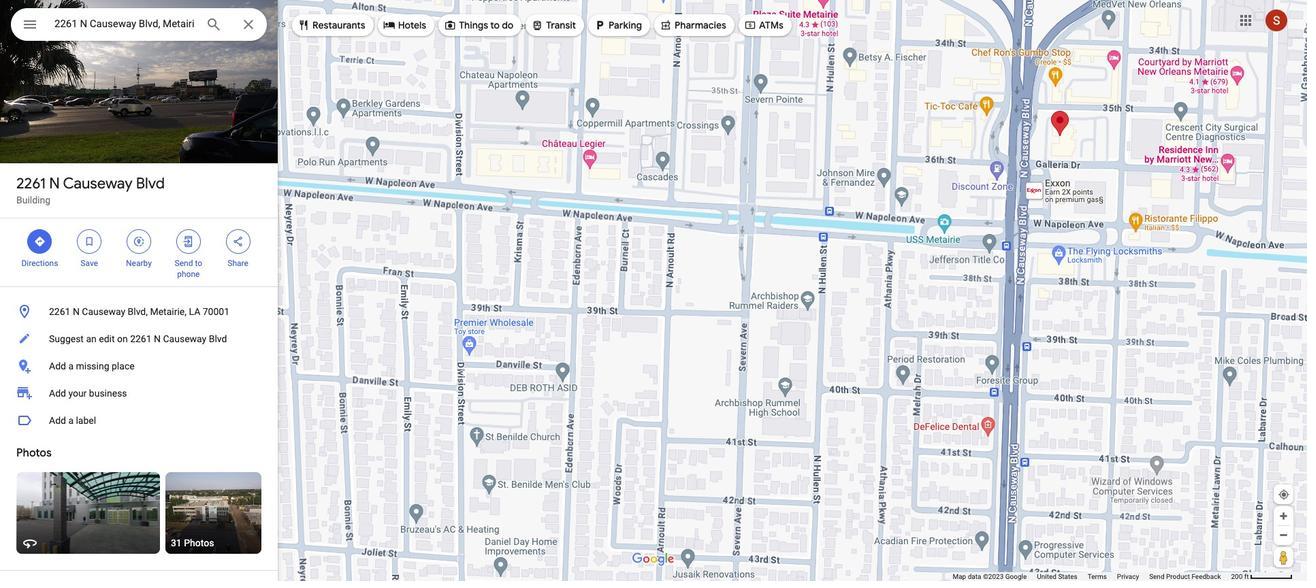 Task type: locate. For each thing, give the bounding box(es) containing it.
photos right 31
[[184, 538, 214, 549]]

blvd
[[136, 174, 165, 193], [209, 334, 227, 345]]

1 a from the top
[[68, 361, 74, 372]]

1 add from the top
[[49, 361, 66, 372]]

add your business link
[[0, 380, 278, 407]]

google
[[1006, 573, 1027, 581]]

0 vertical spatial 2261
[[16, 174, 46, 193]]

1 horizontal spatial 2261
[[49, 306, 70, 317]]

2261 up suggest
[[49, 306, 70, 317]]

to inside  things to do
[[491, 19, 500, 31]]

add a label button
[[0, 407, 278, 435]]

0 vertical spatial add
[[49, 361, 66, 372]]

send product feedback
[[1150, 573, 1221, 581]]

send
[[175, 259, 193, 268], [1150, 573, 1165, 581]]

metairie,
[[150, 306, 187, 317]]

send for send to phone
[[175, 259, 193, 268]]

1 horizontal spatial photos
[[184, 538, 214, 549]]

 button
[[11, 8, 49, 44]]

 hotels
[[383, 18, 426, 33]]

1 horizontal spatial to
[[491, 19, 500, 31]]

send for send product feedback
[[1150, 573, 1165, 581]]

0 vertical spatial causeway
[[63, 174, 133, 193]]

blvd down 70001
[[209, 334, 227, 345]]

2 horizontal spatial n
[[154, 334, 161, 345]]

n
[[49, 174, 60, 193], [73, 306, 80, 317], [154, 334, 161, 345]]

pharmacies
[[675, 19, 727, 31]]

privacy
[[1118, 573, 1140, 581]]

1 horizontal spatial send
[[1150, 573, 1165, 581]]

causeway inside 2261 n causeway blvd building
[[63, 174, 133, 193]]

2 add from the top
[[49, 388, 66, 399]]

200 ft button
[[1232, 573, 1293, 581]]

send inside button
[[1150, 573, 1165, 581]]

add for add a label
[[49, 415, 66, 426]]

2261 right on
[[130, 334, 152, 345]]

causeway for blvd
[[63, 174, 133, 193]]

2 vertical spatial add
[[49, 415, 66, 426]]

0 horizontal spatial send
[[175, 259, 193, 268]]

0 horizontal spatial photos
[[16, 447, 52, 460]]

a
[[68, 361, 74, 372], [68, 415, 74, 426]]

n up suggest
[[73, 306, 80, 317]]

footer
[[953, 573, 1232, 582]]

0 vertical spatial photos
[[16, 447, 52, 460]]

suggest an edit on 2261 n causeway blvd
[[49, 334, 227, 345]]

send left product
[[1150, 573, 1165, 581]]

add left your
[[49, 388, 66, 399]]

none field inside 2261 n causeway blvd, metairie, la 70001 field
[[54, 16, 195, 32]]

send inside send to phone
[[175, 259, 193, 268]]

send up phone
[[175, 259, 193, 268]]

2261
[[16, 174, 46, 193], [49, 306, 70, 317], [130, 334, 152, 345]]

on
[[117, 334, 128, 345]]

causeway up the edit at the left bottom of page
[[82, 306, 125, 317]]

2261 up building at the top left
[[16, 174, 46, 193]]

1 vertical spatial send
[[1150, 573, 1165, 581]]

2261 for blvd,
[[49, 306, 70, 317]]

ft
[[1245, 573, 1249, 581]]

add your business
[[49, 388, 127, 399]]

add
[[49, 361, 66, 372], [49, 388, 66, 399], [49, 415, 66, 426]]

n down "metairie,"
[[154, 334, 161, 345]]

2 a from the top
[[68, 415, 74, 426]]

0 horizontal spatial to
[[195, 259, 202, 268]]

1 vertical spatial blvd
[[209, 334, 227, 345]]

photos
[[16, 447, 52, 460], [184, 538, 214, 549]]

add for add a missing place
[[49, 361, 66, 372]]


[[298, 18, 310, 33]]

parking
[[609, 19, 642, 31]]


[[444, 18, 456, 33]]

zoom out image
[[1279, 531, 1289, 541]]

0 vertical spatial send
[[175, 259, 193, 268]]

0 horizontal spatial blvd
[[136, 174, 165, 193]]

to
[[491, 19, 500, 31], [195, 259, 202, 268]]


[[744, 18, 757, 33]]

add a label
[[49, 415, 96, 426]]


[[531, 18, 544, 33]]

show street view coverage image
[[1274, 548, 1294, 568]]

2261 n causeway blvd building
[[16, 174, 165, 206]]

1 vertical spatial n
[[73, 306, 80, 317]]

data
[[968, 573, 982, 581]]

transit
[[546, 19, 576, 31]]

2261 n causeway blvd main content
[[0, 0, 278, 582]]

causeway down la
[[163, 334, 207, 345]]

nearby
[[126, 259, 152, 268]]

1 vertical spatial to
[[195, 259, 202, 268]]

31 photos
[[171, 538, 214, 549]]

n up building at the top left
[[49, 174, 60, 193]]

blvd up 
[[136, 174, 165, 193]]

restaurants
[[313, 19, 366, 31]]

blvd,
[[128, 306, 148, 317]]

blvd inside 2261 n causeway blvd building
[[136, 174, 165, 193]]


[[83, 234, 95, 249]]

share
[[228, 259, 248, 268]]

1 horizontal spatial n
[[73, 306, 80, 317]]

edit
[[99, 334, 115, 345]]

united states
[[1037, 573, 1078, 581]]

causeway
[[63, 174, 133, 193], [82, 306, 125, 317], [163, 334, 207, 345]]

la
[[189, 306, 200, 317]]

1 vertical spatial 2261
[[49, 306, 70, 317]]

2261 inside 2261 n causeway blvd building
[[16, 174, 46, 193]]

terms
[[1088, 573, 1107, 581]]

to left do
[[491, 19, 500, 31]]

photos inside 31 photos button
[[184, 538, 214, 549]]

add a missing place button
[[0, 353, 278, 380]]

product
[[1167, 573, 1190, 581]]

feedback
[[1192, 573, 1221, 581]]

0 vertical spatial blvd
[[136, 174, 165, 193]]

0 vertical spatial to
[[491, 19, 500, 31]]

None field
[[54, 16, 195, 32]]

n inside 2261 n causeway blvd building
[[49, 174, 60, 193]]

0 horizontal spatial 2261
[[16, 174, 46, 193]]

a for missing
[[68, 361, 74, 372]]

google account: sheryl atherton  
(sheryl.atherton@adept.ai) image
[[1266, 9, 1288, 31]]

causeway up '' at the left top
[[63, 174, 133, 193]]

place
[[112, 361, 135, 372]]

an
[[86, 334, 97, 345]]

 parking
[[594, 18, 642, 33]]

2261 N Causeway Blvd, Metairie, LA 70001 field
[[11, 8, 267, 41]]

label
[[76, 415, 96, 426]]

1 vertical spatial a
[[68, 415, 74, 426]]

200 ft
[[1232, 573, 1249, 581]]

footer inside google maps element
[[953, 573, 1232, 582]]

31
[[171, 538, 182, 549]]

map data ©2023 google
[[953, 573, 1027, 581]]

2 vertical spatial 2261
[[130, 334, 152, 345]]

0 horizontal spatial n
[[49, 174, 60, 193]]

1 vertical spatial causeway
[[82, 306, 125, 317]]

a left label
[[68, 415, 74, 426]]

add left label
[[49, 415, 66, 426]]

zoom in image
[[1279, 511, 1289, 522]]


[[133, 234, 145, 249]]

1 vertical spatial add
[[49, 388, 66, 399]]

a left 'missing'
[[68, 361, 74, 372]]

2 horizontal spatial 2261
[[130, 334, 152, 345]]

add for add your business
[[49, 388, 66, 399]]

1 vertical spatial photos
[[184, 538, 214, 549]]

hotels
[[398, 19, 426, 31]]

photos down add a label
[[16, 447, 52, 460]]

save
[[81, 259, 98, 268]]

3 add from the top
[[49, 415, 66, 426]]

to up phone
[[195, 259, 202, 268]]

0 vertical spatial n
[[49, 174, 60, 193]]

add down suggest
[[49, 361, 66, 372]]

0 vertical spatial a
[[68, 361, 74, 372]]

footer containing map data ©2023 google
[[953, 573, 1232, 582]]

 search field
[[11, 8, 267, 44]]

31 photos button
[[165, 473, 262, 554]]

actions for 2261 n causeway blvd region
[[0, 219, 278, 287]]

1 horizontal spatial blvd
[[209, 334, 227, 345]]



Task type: describe. For each thing, give the bounding box(es) containing it.
suggest
[[49, 334, 84, 345]]

layers
[[33, 553, 55, 561]]


[[594, 18, 606, 33]]

things
[[459, 19, 488, 31]]


[[22, 15, 38, 34]]

united
[[1037, 573, 1057, 581]]

building
[[16, 195, 50, 206]]

business
[[89, 388, 127, 399]]

atms
[[759, 19, 784, 31]]


[[182, 234, 195, 249]]

suggest an edit on 2261 n causeway blvd button
[[0, 326, 278, 353]]

a for label
[[68, 415, 74, 426]]

missing
[[76, 361, 109, 372]]

causeway for blvd,
[[82, 306, 125, 317]]

 atms
[[744, 18, 784, 33]]


[[383, 18, 395, 33]]

send product feedback button
[[1150, 573, 1221, 582]]

 transit
[[531, 18, 576, 33]]

send to phone
[[175, 259, 202, 279]]

to inside send to phone
[[195, 259, 202, 268]]

privacy button
[[1118, 573, 1140, 582]]

2 vertical spatial causeway
[[163, 334, 207, 345]]

 things to do
[[444, 18, 514, 33]]

google maps element
[[0, 0, 1308, 582]]


[[232, 234, 244, 249]]

2261 n causeway blvd, metairie, la 70001
[[49, 306, 230, 317]]

states
[[1059, 573, 1078, 581]]


[[660, 18, 672, 33]]

your
[[68, 388, 87, 399]]

70001
[[203, 306, 230, 317]]

blvd inside button
[[209, 334, 227, 345]]

directions
[[21, 259, 58, 268]]

united states button
[[1037, 573, 1078, 582]]

 restaurants
[[298, 18, 366, 33]]

add a missing place
[[49, 361, 135, 372]]

map
[[953, 573, 967, 581]]

n for blvd,
[[73, 306, 80, 317]]

2261 n causeway blvd, metairie, la 70001 button
[[0, 298, 278, 326]]

200
[[1232, 573, 1243, 581]]


[[34, 234, 46, 249]]

phone
[[177, 270, 200, 279]]

2 vertical spatial n
[[154, 334, 161, 345]]

n for blvd
[[49, 174, 60, 193]]

show your location image
[[1278, 489, 1291, 501]]

terms button
[[1088, 573, 1107, 582]]

2261 for blvd
[[16, 174, 46, 193]]

©2023
[[983, 573, 1004, 581]]

 pharmacies
[[660, 18, 727, 33]]

do
[[502, 19, 514, 31]]



Task type: vqa. For each thing, say whether or not it's contained in the screenshot.
N in Button
yes



